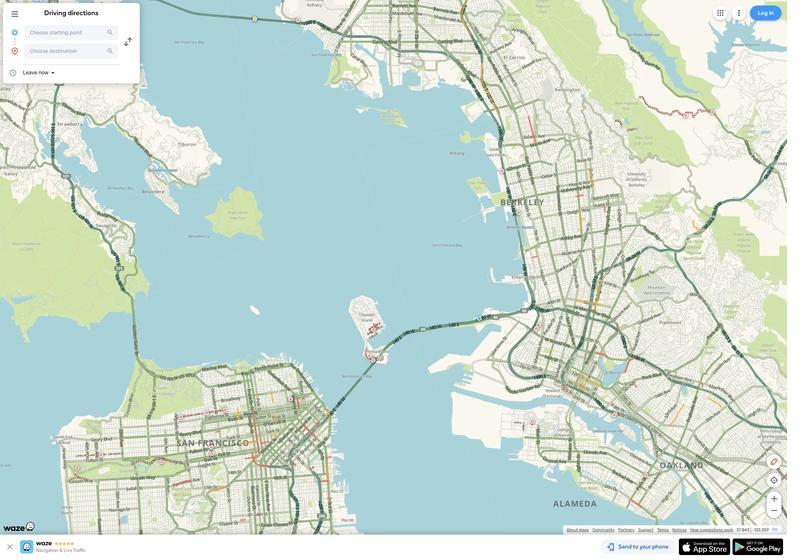 Task type: vqa. For each thing, say whether or not it's contained in the screenshot.
LOCATION icon
yes



Task type: describe. For each thing, give the bounding box(es) containing it.
zoom out image
[[770, 506, 779, 515]]

community
[[593, 528, 615, 532]]

Choose starting point text field
[[24, 25, 118, 40]]

x image
[[6, 542, 14, 551]]

Choose destination text field
[[24, 44, 118, 58]]

current location image
[[10, 28, 19, 37]]

location image
[[10, 47, 19, 55]]

live
[[64, 548, 72, 553]]

navigation & live traffic
[[36, 548, 86, 553]]

community link
[[593, 528, 615, 532]]

link image
[[772, 526, 778, 532]]

suggestions
[[700, 528, 723, 532]]

navigation
[[36, 548, 58, 553]]

now
[[38, 70, 49, 76]]

driving directions
[[44, 9, 99, 17]]

support
[[638, 528, 654, 532]]

how suggestions work link
[[691, 528, 733, 532]]

pencil image
[[770, 457, 779, 466]]

support link
[[638, 528, 654, 532]]

notices link
[[673, 528, 687, 532]]

partners
[[618, 528, 635, 532]]

122.359
[[754, 528, 769, 532]]



Task type: locate. For each thing, give the bounding box(es) containing it.
-
[[753, 528, 754, 532]]

leave now
[[23, 70, 49, 76]]

work
[[724, 528, 733, 532]]

partners link
[[618, 528, 635, 532]]

&
[[59, 548, 63, 553]]

directions
[[68, 9, 99, 17]]

road closed image
[[296, 18, 300, 23], [710, 110, 715, 114], [516, 211, 521, 215], [534, 326, 539, 331], [371, 358, 376, 363], [289, 397, 293, 401], [205, 411, 209, 415], [613, 411, 618, 416], [612, 413, 617, 417], [531, 419, 535, 424], [210, 451, 214, 456], [75, 466, 80, 470], [644, 473, 649, 478]]

about waze community partners support terms notices how suggestions work 37.843 | -122.359
[[567, 528, 769, 532]]

zoom in image
[[770, 494, 779, 503]]

terms
[[657, 528, 669, 532]]

waze
[[579, 528, 589, 532]]

|
[[751, 528, 752, 532]]

notices
[[673, 528, 687, 532]]

traffic
[[73, 548, 86, 553]]

clock image
[[9, 68, 17, 77]]

leave
[[23, 70, 37, 76]]

about waze link
[[567, 528, 589, 532]]

hazard image
[[253, 17, 257, 21]]

about
[[567, 528, 578, 532]]

terms link
[[657, 528, 669, 532]]

37.843
[[737, 528, 750, 532]]

police image
[[477, 316, 482, 321]]

road closed image
[[684, 113, 688, 118], [500, 169, 505, 173], [536, 323, 541, 327], [371, 327, 376, 332], [367, 354, 372, 358], [223, 408, 228, 412], [179, 415, 183, 419], [209, 445, 213, 450], [99, 452, 103, 457], [159, 459, 164, 464]]

driving
[[44, 9, 66, 17]]

how
[[691, 528, 699, 532]]



